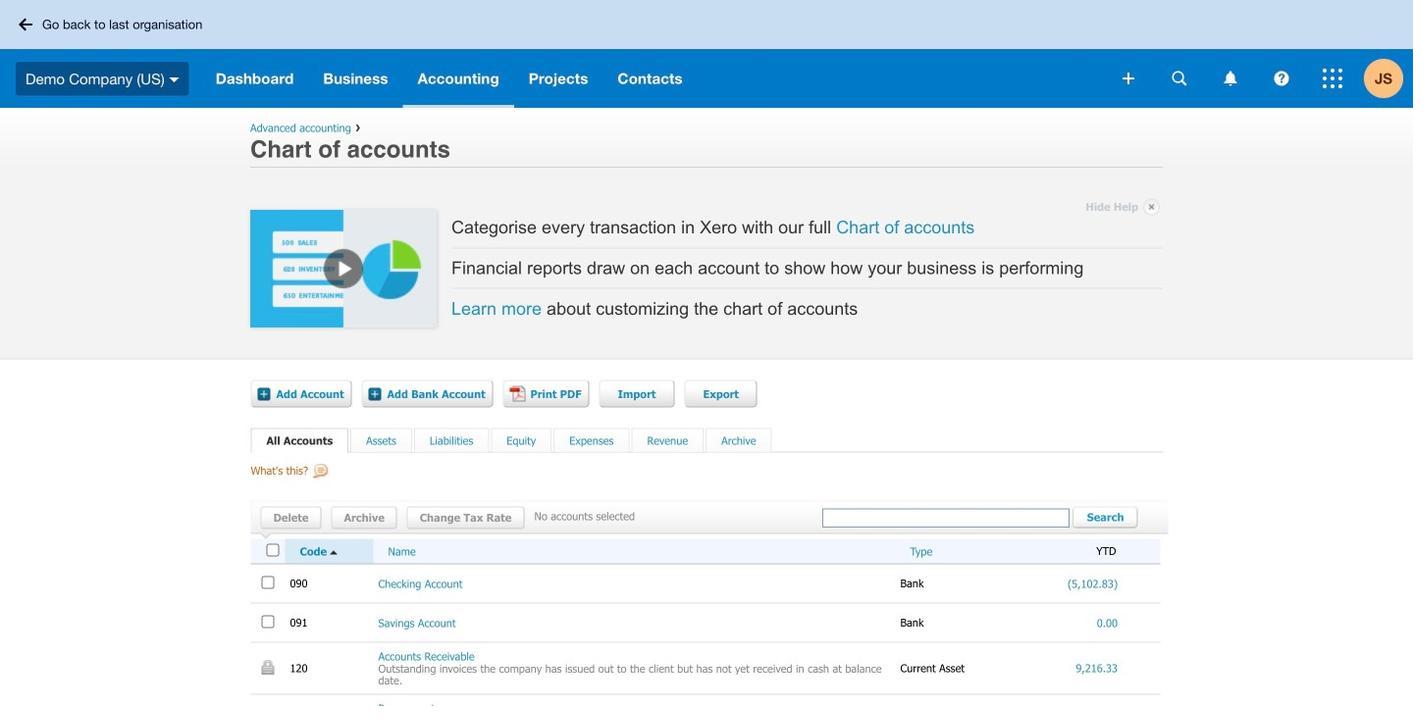 Task type: describe. For each thing, give the bounding box(es) containing it.
1 horizontal spatial svg image
[[1224, 71, 1237, 86]]

you cannot delete/archive system accounts. image
[[262, 660, 274, 675]]



Task type: locate. For each thing, give the bounding box(es) containing it.
0 horizontal spatial svg image
[[170, 77, 179, 82]]

None checkbox
[[266, 544, 279, 557], [262, 577, 274, 589], [266, 544, 279, 557], [262, 577, 274, 589]]

svg image
[[1224, 71, 1237, 86], [170, 77, 179, 82]]

None text field
[[822, 509, 1070, 528]]

svg image
[[19, 18, 32, 31], [1323, 69, 1343, 88], [1172, 71, 1187, 86], [1275, 71, 1289, 86], [1123, 73, 1135, 84]]

None checkbox
[[262, 616, 274, 629]]

banner
[[0, 0, 1413, 108]]



Task type: vqa. For each thing, say whether or not it's contained in the screenshot.
leftmost 30
no



